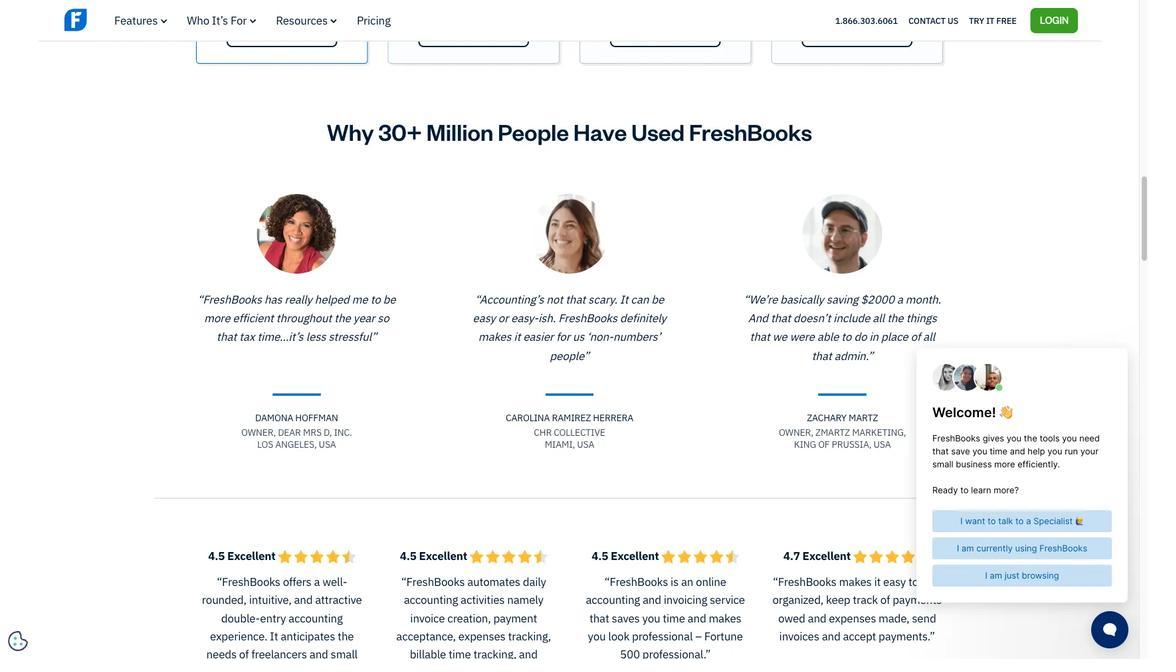 Task type: vqa. For each thing, say whether or not it's contained in the screenshot.
Why 30+ Million People Have Used FreshBooks
yes



Task type: locate. For each thing, give the bounding box(es) containing it.
for
[[556, 329, 570, 344]]

0 horizontal spatial all
[[873, 311, 885, 325]]

1 horizontal spatial 4.5 excellent
[[400, 548, 470, 563]]

2 learn more from the left
[[248, 20, 316, 37]]

fortune
[[704, 629, 743, 644]]

that left saves
[[589, 611, 609, 625]]

1 vertical spatial time
[[449, 647, 471, 659]]

0 horizontal spatial it
[[270, 629, 278, 644]]

1.866.303.6061
[[835, 15, 898, 26]]

is
[[671, 574, 679, 589]]

resources
[[276, 13, 328, 28]]

organized,
[[773, 593, 824, 607]]

0 vertical spatial you
[[642, 611, 660, 625]]

star rating image up online
[[661, 550, 739, 564]]

3 learn from the left
[[440, 20, 474, 37]]

it
[[620, 292, 628, 306], [270, 629, 278, 644]]

excellent right 4.7
[[803, 548, 851, 563]]

0 vertical spatial time
[[663, 611, 685, 625]]

of down experience.
[[239, 647, 249, 659]]

makes inside "accounting's not that scary. it can be easy or easy-ish. freshbooks definitely makes it easier for us 'non-numbers' people"
[[478, 329, 511, 344]]

inc.
[[334, 426, 352, 438]]

1 4.5 excellent from the left
[[208, 548, 278, 563]]

zachary
[[807, 411, 847, 424]]

0 horizontal spatial usa
[[319, 438, 336, 450]]

los
[[257, 438, 273, 450]]

login
[[1040, 13, 1069, 26]]

to inside the "freshbooks makes it easy to stay organized, keep track of payments owed and expenses made, send invoices and accept payments."
[[908, 574, 918, 589]]

expenses
[[829, 611, 876, 625], [458, 629, 506, 644]]

4.5 excellent up rounded,
[[208, 548, 278, 563]]

accounting inside "freshbooks is an online accounting and invoicing service that saves you time and makes you look professional – fortune 500 professional."
[[586, 593, 640, 607]]

1 horizontal spatial freshbooks
[[689, 117, 812, 147]]

0 horizontal spatial expenses
[[458, 629, 506, 644]]

try
[[969, 15, 984, 26]]

that right not
[[566, 292, 586, 306]]

0 horizontal spatial to
[[370, 292, 381, 306]]

0 horizontal spatial makes
[[478, 329, 511, 344]]

easy
[[473, 311, 496, 325], [883, 574, 906, 589]]

owner, inside damona hoffman owner, dear mrs d, inc. los angeles, usa
[[241, 426, 276, 438]]

hoffman
[[295, 411, 338, 424]]

0 vertical spatial a
[[897, 292, 903, 306]]

"freshbooks is an online accounting and invoicing service that saves you time and makes you look professional – fortune 500 professional."
[[586, 574, 745, 659]]

expenses inside the "freshbooks makes it easy to stay organized, keep track of payments owed and expenses made, send invoices and accept payments."
[[829, 611, 876, 625]]

of
[[911, 329, 921, 344], [818, 438, 830, 450], [880, 593, 890, 607], [239, 647, 249, 659]]

who it's for
[[187, 13, 247, 28]]

2 horizontal spatial to
[[908, 574, 918, 589]]

1 vertical spatial it
[[270, 629, 278, 644]]

1 horizontal spatial to
[[841, 329, 851, 344]]

0 vertical spatial it
[[986, 15, 994, 26]]

1 usa from the left
[[319, 438, 336, 450]]

attractive
[[315, 593, 362, 607]]

all down things
[[923, 329, 935, 344]]

3 usa from the left
[[874, 438, 891, 450]]

it down the easy-
[[514, 329, 521, 344]]

star rating image up automates
[[470, 550, 547, 564]]

3 4.5 from the left
[[592, 548, 608, 563]]

really
[[285, 292, 312, 306]]

4.5 for "freshbooks automates daily accounting activities namely invoice creation, payment acceptance, expenses tracking, billable time tracking,
[[400, 548, 417, 563]]

have
[[573, 117, 627, 147]]

contact us
[[908, 15, 958, 26]]

2 horizontal spatial usa
[[874, 438, 891, 450]]

3 4.5 excellent from the left
[[592, 548, 661, 563]]

accept
[[843, 629, 876, 644]]

makes up fortune
[[709, 611, 741, 625]]

0 horizontal spatial be
[[383, 292, 396, 306]]

accounting up invoice
[[404, 593, 458, 607]]

1 vertical spatial expenses
[[458, 629, 506, 644]]

daily
[[523, 574, 546, 589]]

4.5 excellent up saves
[[592, 548, 661, 563]]

pricing link
[[357, 13, 391, 28]]

makes down or
[[478, 329, 511, 344]]

accounting up saves
[[586, 593, 640, 607]]

that down able
[[812, 348, 832, 363]]

easy up payments at the right
[[883, 574, 906, 589]]

owner, down zachary
[[779, 426, 813, 438]]

4 learn from the left
[[631, 20, 666, 37]]

4 learn more link from the left
[[610, 11, 721, 47]]

0 horizontal spatial 4.5 excellent
[[208, 548, 278, 563]]

1 horizontal spatial you
[[642, 611, 660, 625]]

of inside the "freshbooks makes it easy to stay organized, keep track of payments owed and expenses made, send invoices and accept payments."
[[880, 593, 890, 607]]

it inside "accounting's not that scary. it can be easy or easy-ish. freshbooks definitely makes it easier for us 'non-numbers' people"
[[620, 292, 628, 306]]

of right track
[[880, 593, 890, 607]]

expenses down creation,
[[458, 629, 506, 644]]

"freshbooks inside "freshbooks offers a well- rounded, intuitive, and attractive double-entry accounting experience. it anticipates the needs of freelancers and s
[[217, 574, 280, 589]]

pricing
[[357, 13, 391, 28]]

2 horizontal spatial makes
[[839, 574, 872, 589]]

saving
[[826, 292, 858, 306]]

professional
[[632, 629, 693, 644]]

0 horizontal spatial owner,
[[241, 426, 276, 438]]

payments."
[[879, 629, 935, 644]]

of down things
[[911, 329, 921, 344]]

owner,
[[241, 426, 276, 438], [779, 426, 813, 438]]

2 owner, from the left
[[779, 426, 813, 438]]

easy inside "accounting's not that scary. it can be easy or easy-ish. freshbooks definitely makes it easier for us 'non-numbers' people"
[[473, 311, 496, 325]]

1 horizontal spatial time
[[663, 611, 685, 625]]

30+
[[378, 117, 422, 147]]

1 horizontal spatial it
[[874, 574, 881, 589]]

stressful"
[[328, 329, 377, 344]]

1 horizontal spatial 4.5
[[400, 548, 417, 563]]

1 owner, from the left
[[241, 426, 276, 438]]

4.5
[[208, 548, 225, 563], [400, 548, 417, 563], [592, 548, 608, 563]]

the up place
[[887, 311, 904, 325]]

0 vertical spatial all
[[873, 311, 885, 325]]

learn more
[[823, 20, 891, 37], [248, 20, 316, 37], [440, 20, 508, 37], [631, 20, 699, 37]]

easier
[[523, 329, 554, 344]]

"freshbooks inside "freshbooks is an online accounting and invoicing service that saves you time and makes you look professional – fortune 500 professional."
[[604, 574, 668, 589]]

4 excellent from the left
[[803, 548, 851, 563]]

2 4.5 from the left
[[400, 548, 417, 563]]

to
[[370, 292, 381, 306], [841, 329, 851, 344], [908, 574, 918, 589]]

0 vertical spatial expenses
[[829, 611, 876, 625]]

star rating image up stay
[[853, 550, 931, 564]]

martz
[[849, 411, 878, 424]]

used
[[631, 117, 685, 147]]

in
[[869, 329, 878, 344]]

the
[[334, 311, 351, 325], [887, 311, 904, 325], [338, 629, 354, 644]]

1 vertical spatial to
[[841, 329, 851, 344]]

1 vertical spatial all
[[923, 329, 935, 344]]

2 vertical spatial it
[[874, 574, 881, 589]]

"freshbooks up saves
[[604, 574, 668, 589]]

it's
[[212, 13, 228, 28]]

usa inside damona hoffman owner, dear mrs d, inc. los angeles, usa
[[319, 438, 336, 450]]

a inside "freshbooks offers a well- rounded, intuitive, and attractive double-entry accounting experience. it anticipates the needs of freelancers and s
[[314, 574, 320, 589]]

2 vertical spatial to
[[908, 574, 918, 589]]

cookie preferences image
[[8, 631, 28, 651]]

0 horizontal spatial easy
[[473, 311, 496, 325]]

ramirez
[[552, 411, 591, 424]]

4.5 excellent for rounded,
[[208, 548, 278, 563]]

1 horizontal spatial accounting
[[404, 593, 458, 607]]

the inside "freshbooks offers a well- rounded, intuitive, and attractive double-entry accounting experience. it anticipates the needs of freelancers and s
[[338, 629, 354, 644]]

features
[[114, 13, 158, 28]]

be right can
[[651, 292, 664, 306]]

0 horizontal spatial a
[[314, 574, 320, 589]]

1 vertical spatial makes
[[839, 574, 872, 589]]

4.5 excellent for accounting
[[592, 548, 661, 563]]

star rating image for it
[[853, 550, 931, 564]]

2 usa from the left
[[577, 438, 594, 450]]

accounting up anticipates
[[288, 611, 343, 625]]

"freshbooks up organized,
[[773, 574, 836, 589]]

1 star rating image from the left
[[278, 550, 356, 564]]

excellent up intuitive,
[[227, 548, 275, 563]]

"freshbooks up intuitive,
[[217, 574, 280, 589]]

4.5 excellent
[[208, 548, 278, 563], [400, 548, 470, 563], [592, 548, 661, 563]]

and down anticipates
[[310, 647, 328, 659]]

to inside "freshbooks has really helped me to be more efficient throughout the year so that tax time…it's less stressful"
[[370, 292, 381, 306]]

time right billable
[[449, 647, 471, 659]]

excellent for is
[[611, 548, 659, 563]]

0 horizontal spatial 4.5
[[208, 548, 225, 563]]

2 horizontal spatial 4.5
[[592, 548, 608, 563]]

1 horizontal spatial easy
[[883, 574, 906, 589]]

easy inside the "freshbooks makes it easy to stay organized, keep track of payments owed and expenses made, send invoices and accept payments."
[[883, 574, 906, 589]]

2 horizontal spatial it
[[986, 15, 994, 26]]

1 vertical spatial a
[[314, 574, 320, 589]]

time inside "freshbooks automates daily accounting activities namely invoice creation, payment acceptance, expenses tracking, billable time tracking,
[[449, 647, 471, 659]]

0 horizontal spatial you
[[588, 629, 606, 644]]

and left accept in the right bottom of the page
[[822, 629, 840, 644]]

owner, inside zachary martz owner, zmartz marketing, king of prussia, usa
[[779, 426, 813, 438]]

"freshbooks up more
[[197, 292, 262, 306]]

1 horizontal spatial makes
[[709, 611, 741, 625]]

2 learn more link from the left
[[227, 11, 337, 47]]

0 horizontal spatial it
[[514, 329, 521, 344]]

4 more from the left
[[669, 20, 699, 37]]

time up professional
[[663, 611, 685, 625]]

to left stay
[[908, 574, 918, 589]]

2 be from the left
[[651, 292, 664, 306]]

has
[[264, 292, 282, 306]]

star rating image up well-
[[278, 550, 356, 564]]

star rating image
[[278, 550, 356, 564], [470, 550, 547, 564], [661, 550, 739, 564], [853, 550, 931, 564]]

saves
[[612, 611, 640, 625]]

2 vertical spatial makes
[[709, 611, 741, 625]]

1 vertical spatial easy
[[883, 574, 906, 589]]

1 vertical spatial you
[[588, 629, 606, 644]]

zachary martz owner, zmartz marketing, king of prussia, usa
[[779, 411, 906, 450]]

usa right prussia,
[[874, 438, 891, 450]]

1 horizontal spatial owner,
[[779, 426, 813, 438]]

it right try
[[986, 15, 994, 26]]

star rating image for an
[[661, 550, 739, 564]]

0 horizontal spatial time
[[449, 647, 471, 659]]

that inside "accounting's not that scary. it can be easy or easy-ish. freshbooks definitely makes it easier for us 'non-numbers' people"
[[566, 292, 586, 306]]

1 4.5 from the left
[[208, 548, 225, 563]]

be for "freshbooks has really helped me to be more efficient throughout the year so that tax time…it's less stressful"
[[383, 292, 396, 306]]

that down and at the right of page
[[750, 329, 770, 344]]

"freshbooks up invoice
[[401, 574, 465, 589]]

the up stressful"
[[334, 311, 351, 325]]

1 be from the left
[[383, 292, 396, 306]]

carolina ramirez herrera chr collective miami, usa
[[506, 411, 633, 450]]

"freshbooks inside "freshbooks has really helped me to be more efficient throughout the year so that tax time…it's less stressful"
[[197, 292, 262, 306]]

makes inside the "freshbooks makes it easy to stay organized, keep track of payments owed and expenses made, send invoices and accept payments."
[[839, 574, 872, 589]]

able
[[817, 329, 839, 344]]

to right me
[[370, 292, 381, 306]]

a right the $2000
[[897, 292, 903, 306]]

2 4.5 excellent from the left
[[400, 548, 470, 563]]

"freshbooks inside the "freshbooks makes it easy to stay organized, keep track of payments owed and expenses made, send invoices and accept payments."
[[773, 574, 836, 589]]

0 vertical spatial freshbooks
[[689, 117, 812, 147]]

billable
[[410, 647, 446, 659]]

accounting
[[404, 593, 458, 607], [586, 593, 640, 607], [288, 611, 343, 625]]

3 excellent from the left
[[611, 548, 659, 563]]

easy left or
[[473, 311, 496, 325]]

1 excellent from the left
[[227, 548, 275, 563]]

"freshbooks inside "freshbooks automates daily accounting activities namely invoice creation, payment acceptance, expenses tracking, billable time tracking,
[[401, 574, 465, 589]]

time
[[663, 611, 685, 625], [449, 647, 471, 659]]

0 vertical spatial to
[[370, 292, 381, 306]]

people
[[498, 117, 569, 147]]

a inside "we're basically saving $2000 a month. and that doesn't include all the things that we were able to do in place of all that admin."
[[897, 292, 903, 306]]

4 star rating image from the left
[[853, 550, 931, 564]]

0 horizontal spatial accounting
[[288, 611, 343, 625]]

you left the look
[[588, 629, 606, 644]]

that left tax
[[217, 329, 237, 344]]

3 more from the left
[[477, 20, 508, 37]]

be inside "freshbooks has really helped me to be more efficient throughout the year so that tax time…it's less stressful"
[[383, 292, 396, 306]]

freshbooks logo image
[[64, 7, 167, 32]]

to left do
[[841, 329, 851, 344]]

1 vertical spatial freshbooks
[[558, 311, 617, 325]]

usa inside carolina ramirez herrera chr collective miami, usa
[[577, 438, 594, 450]]

expenses up accept in the right bottom of the page
[[829, 611, 876, 625]]

it up track
[[874, 574, 881, 589]]

less
[[306, 329, 326, 344]]

all down the $2000
[[873, 311, 885, 325]]

makes up track
[[839, 574, 872, 589]]

1 horizontal spatial a
[[897, 292, 903, 306]]

0 horizontal spatial freshbooks
[[558, 311, 617, 325]]

be up so
[[383, 292, 396, 306]]

excellent up activities
[[419, 548, 467, 563]]

learn
[[823, 20, 858, 37], [248, 20, 283, 37], [440, 20, 474, 37], [631, 20, 666, 37]]

and right owed
[[808, 611, 826, 625]]

2 excellent from the left
[[419, 548, 467, 563]]

2 horizontal spatial 4.5 excellent
[[592, 548, 661, 563]]

1 vertical spatial it
[[514, 329, 521, 344]]

of inside "freshbooks offers a well- rounded, intuitive, and attractive double-entry accounting experience. it anticipates the needs of freelancers and s
[[239, 647, 249, 659]]

the down attractive
[[338, 629, 354, 644]]

usa right miami, at bottom
[[577, 438, 594, 450]]

3 star rating image from the left
[[661, 550, 739, 564]]

4.5 excellent for activities
[[400, 548, 470, 563]]

excellent up saves
[[611, 548, 659, 563]]

1 horizontal spatial expenses
[[829, 611, 876, 625]]

free
[[996, 15, 1017, 26]]

1 horizontal spatial it
[[620, 292, 628, 306]]

usa down the hoffman
[[319, 438, 336, 450]]

zmartz
[[815, 426, 850, 438]]

double-
[[221, 611, 260, 625]]

"freshbooks makes it easy to stay organized, keep track of payments owed and expenses made, send invoices and accept payments."
[[773, 574, 942, 644]]

makes for easy
[[478, 329, 511, 344]]

automates
[[467, 574, 520, 589]]

"freshbooks for automates
[[401, 574, 465, 589]]

0 vertical spatial it
[[620, 292, 628, 306]]

makes inside "freshbooks is an online accounting and invoicing service that saves you time and makes you look professional – fortune 500 professional."
[[709, 611, 741, 625]]

of right king
[[818, 438, 830, 450]]

2 star rating image from the left
[[470, 550, 547, 564]]

marketing,
[[852, 426, 906, 438]]

4.5 excellent up invoice
[[400, 548, 470, 563]]

1 horizontal spatial be
[[651, 292, 664, 306]]

and down offers
[[294, 593, 313, 607]]

a left well-
[[314, 574, 320, 589]]

owner, down damona
[[241, 426, 276, 438]]

"freshbooks has really helped me to be more efficient throughout the year so that tax time…it's less stressful"
[[197, 292, 396, 344]]

2 horizontal spatial accounting
[[586, 593, 640, 607]]

1 learn more link from the left
[[802, 11, 912, 47]]

it left can
[[620, 292, 628, 306]]

0 vertical spatial makes
[[478, 329, 511, 344]]

it up freelancers
[[270, 629, 278, 644]]

all
[[873, 311, 885, 325], [923, 329, 935, 344]]

"freshbooks offers a well- rounded, intuitive, and attractive double-entry accounting experience. it anticipates the needs of freelancers and s
[[202, 574, 362, 659]]

makes
[[478, 329, 511, 344], [839, 574, 872, 589], [709, 611, 741, 625]]

you up professional
[[642, 611, 660, 625]]

0 vertical spatial easy
[[473, 311, 496, 325]]

learn more link
[[802, 11, 912, 47], [227, 11, 337, 47], [418, 11, 529, 47], [610, 11, 721, 47]]

be inside "accounting's not that scary. it can be easy or easy-ish. freshbooks definitely makes it easier for us 'non-numbers' people"
[[651, 292, 664, 306]]

be for "accounting's not that scary. it can be easy or easy-ish. freshbooks definitely makes it easier for us 'non-numbers' people"
[[651, 292, 664, 306]]

1 horizontal spatial usa
[[577, 438, 594, 450]]



Task type: describe. For each thing, give the bounding box(es) containing it.
an
[[681, 574, 693, 589]]

of inside zachary martz owner, zmartz marketing, king of prussia, usa
[[818, 438, 830, 450]]

usa inside zachary martz owner, zmartz marketing, king of prussia, usa
[[874, 438, 891, 450]]

that up we
[[771, 311, 791, 325]]

why 30+ million people have used freshbooks
[[327, 117, 812, 147]]

"we're
[[744, 292, 778, 306]]

we
[[773, 329, 787, 344]]

include
[[833, 311, 870, 325]]

makes for service
[[709, 611, 741, 625]]

damona
[[255, 411, 293, 424]]

1 more from the left
[[860, 20, 891, 37]]

invoice
[[410, 611, 445, 625]]

"freshbooks for is
[[604, 574, 668, 589]]

it inside "accounting's not that scary. it can be easy or easy-ish. freshbooks definitely makes it easier for us 'non-numbers' people"
[[514, 329, 521, 344]]

well-
[[322, 574, 347, 589]]

accounting inside "freshbooks offers a well- rounded, intuitive, and attractive double-entry accounting experience. it anticipates the needs of freelancers and s
[[288, 611, 343, 625]]

"freshbooks for offers
[[217, 574, 280, 589]]

and
[[748, 311, 768, 325]]

doesn't
[[793, 311, 831, 325]]

the inside "freshbooks has really helped me to be more efficient throughout the year so that tax time…it's less stressful"
[[334, 311, 351, 325]]

and left invoicing
[[643, 593, 661, 607]]

payments
[[893, 593, 942, 607]]

expenses inside "freshbooks automates daily accounting activities namely invoice creation, payment acceptance, expenses tracking, billable time tracking,
[[458, 629, 506, 644]]

activities
[[461, 593, 505, 607]]

excellent for makes
[[803, 548, 851, 563]]

service
[[710, 593, 745, 607]]

3 learn more link from the left
[[418, 11, 529, 47]]

4 learn more from the left
[[631, 20, 699, 37]]

it inside the "freshbooks makes it easy to stay organized, keep track of payments owed and expenses made, send invoices and accept payments."
[[874, 574, 881, 589]]

excellent for automates
[[419, 548, 467, 563]]

that inside "freshbooks is an online accounting and invoicing service that saves you time and makes you look professional – fortune 500 professional."
[[589, 611, 609, 625]]

easy-
[[511, 311, 538, 325]]

professional."
[[643, 647, 711, 659]]

owed
[[778, 611, 805, 625]]

king
[[794, 438, 816, 450]]

"freshbooks for makes
[[773, 574, 836, 589]]

payment
[[493, 611, 537, 625]]

"freshbooks automates daily accounting activities namely invoice creation, payment acceptance, expenses tracking, billable time tracking,
[[396, 574, 551, 659]]

2 learn from the left
[[248, 20, 283, 37]]

excellent for offers
[[227, 548, 275, 563]]

numbers'
[[613, 329, 661, 344]]

"we're basically saving $2000 a month. and that doesn't include all the things that we were able to do in place of all that admin."
[[744, 292, 941, 363]]

$2000
[[861, 292, 894, 306]]

rounded,
[[202, 593, 247, 607]]

not
[[546, 292, 563, 306]]

damona hoffman owner, dear mrs d, inc. los angeles, usa
[[241, 411, 352, 450]]

namely
[[507, 593, 544, 607]]

dear
[[278, 426, 301, 438]]

tracking,
[[508, 629, 551, 644]]

helped
[[315, 292, 349, 306]]

d,
[[324, 426, 332, 438]]

"accounting's not that scary. it can be easy or easy-ish. freshbooks definitely makes it easier for us 'non-numbers' people"
[[473, 292, 666, 363]]

4.5 for "freshbooks offers a well- rounded, intuitive, and attractive double-entry accounting experience. it anticipates the needs of freelancers and s
[[208, 548, 225, 563]]

"freshbooks for has
[[197, 292, 262, 306]]

us
[[948, 15, 958, 26]]

time inside "freshbooks is an online accounting and invoicing service that saves you time and makes you look professional – fortune 500 professional."
[[663, 611, 685, 625]]

carolina
[[506, 411, 550, 424]]

herrera
[[593, 411, 633, 424]]

try it free
[[969, 15, 1017, 26]]

things
[[906, 311, 937, 325]]

so
[[378, 311, 389, 325]]

send
[[912, 611, 936, 625]]

needs
[[206, 647, 237, 659]]

experience.
[[210, 629, 267, 644]]

place
[[881, 329, 908, 344]]

anticipates
[[281, 629, 335, 644]]

star rating image for a
[[278, 550, 356, 564]]

intuitive,
[[249, 593, 291, 607]]

or
[[498, 311, 508, 325]]

efficient
[[233, 311, 274, 325]]

1 horizontal spatial all
[[923, 329, 935, 344]]

who it's for link
[[187, 13, 256, 28]]

and up –
[[688, 611, 706, 625]]

made,
[[879, 611, 909, 625]]

owner, for were
[[779, 426, 813, 438]]

it inside "freshbooks offers a well- rounded, intuitive, and attractive double-entry accounting experience. it anticipates the needs of freelancers and s
[[270, 629, 278, 644]]

the inside "we're basically saving $2000 a month. and that doesn't include all the things that we were able to do in place of all that admin."
[[887, 311, 904, 325]]

"accounting's
[[475, 292, 544, 306]]

that inside "freshbooks has really helped me to be more efficient throughout the year so that tax time…it's less stressful"
[[217, 329, 237, 344]]

features link
[[114, 13, 167, 28]]

2 more from the left
[[285, 20, 316, 37]]

us
[[573, 329, 584, 344]]

owner, for time…it's
[[241, 426, 276, 438]]

acceptance,
[[396, 629, 456, 644]]

of inside "we're basically saving $2000 a month. and that doesn't include all the things that we were able to do in place of all that admin."
[[911, 329, 921, 344]]

people"
[[550, 348, 589, 363]]

look
[[608, 629, 629, 644]]

offers
[[283, 574, 311, 589]]

star rating image for daily
[[470, 550, 547, 564]]

contact
[[908, 15, 946, 26]]

500
[[620, 647, 640, 659]]

cookie consent banner dialog
[[10, 496, 209, 649]]

1 learn from the left
[[823, 20, 858, 37]]

'non-
[[587, 329, 613, 344]]

invoicing
[[664, 593, 707, 607]]

to inside "we're basically saving $2000 a month. and that doesn't include all the things that we were able to do in place of all that admin."
[[841, 329, 851, 344]]

throughout
[[276, 311, 332, 325]]

angeles,
[[275, 438, 317, 450]]

million
[[426, 117, 493, 147]]

month.
[[905, 292, 941, 306]]

resources link
[[276, 13, 337, 28]]

entry
[[260, 611, 286, 625]]

year
[[353, 311, 375, 325]]

4.5 for "freshbooks is an online accounting and invoicing service that saves you time and makes you look professional – fortune 500 professional."
[[592, 548, 608, 563]]

basically
[[780, 292, 824, 306]]

freshbooks inside "accounting's not that scary. it can be easy or easy-ish. freshbooks definitely makes it easier for us 'non-numbers' people"
[[558, 311, 617, 325]]

1 learn more from the left
[[823, 20, 891, 37]]

accounting inside "freshbooks automates daily accounting activities namely invoice creation, payment acceptance, expenses tracking, billable time tracking,
[[404, 593, 458, 607]]

3 learn more from the left
[[440, 20, 508, 37]]

chr
[[534, 426, 552, 438]]

try it free link
[[969, 12, 1017, 29]]

keep
[[826, 593, 850, 607]]

ish.
[[538, 311, 556, 325]]

4.7 excellent
[[783, 548, 853, 563]]

tax
[[239, 329, 255, 344]]

online
[[696, 574, 726, 589]]

stay
[[921, 574, 941, 589]]

definitely
[[620, 311, 666, 325]]

can
[[631, 292, 649, 306]]

1.866.303.6061 link
[[835, 15, 898, 26]]



